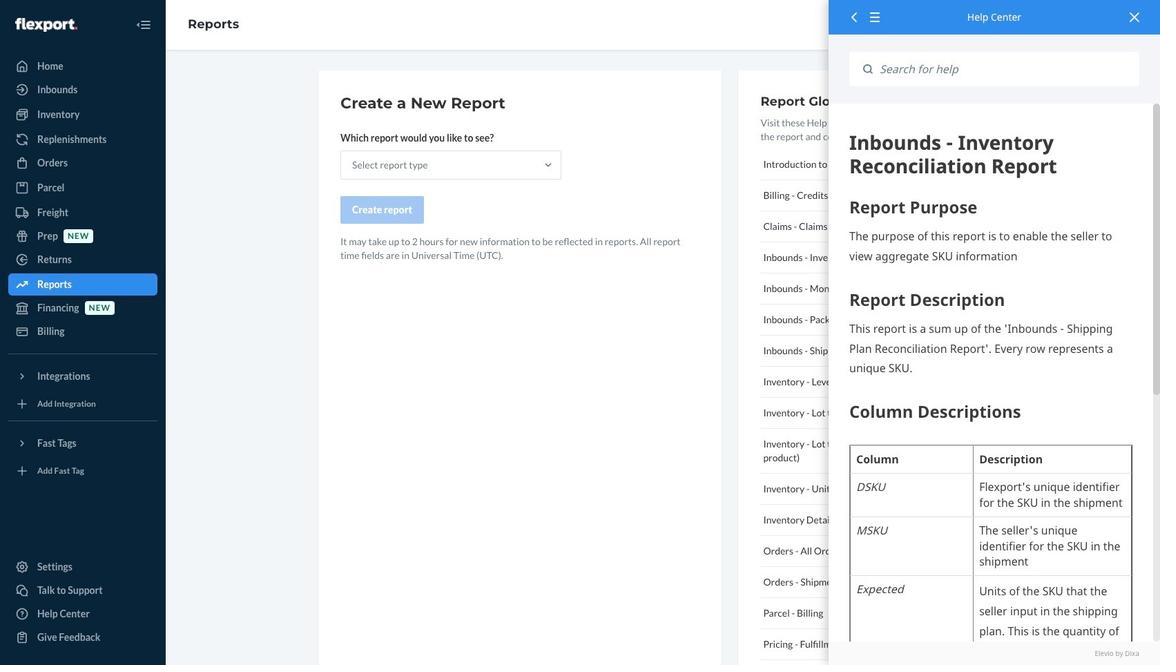 Task type: vqa. For each thing, say whether or not it's contained in the screenshot.
Flexport logo
yes



Task type: describe. For each thing, give the bounding box(es) containing it.
flexport logo image
[[15, 18, 77, 32]]



Task type: locate. For each thing, give the bounding box(es) containing it.
close navigation image
[[135, 17, 152, 33]]

Search search field
[[873, 52, 1140, 87]]



